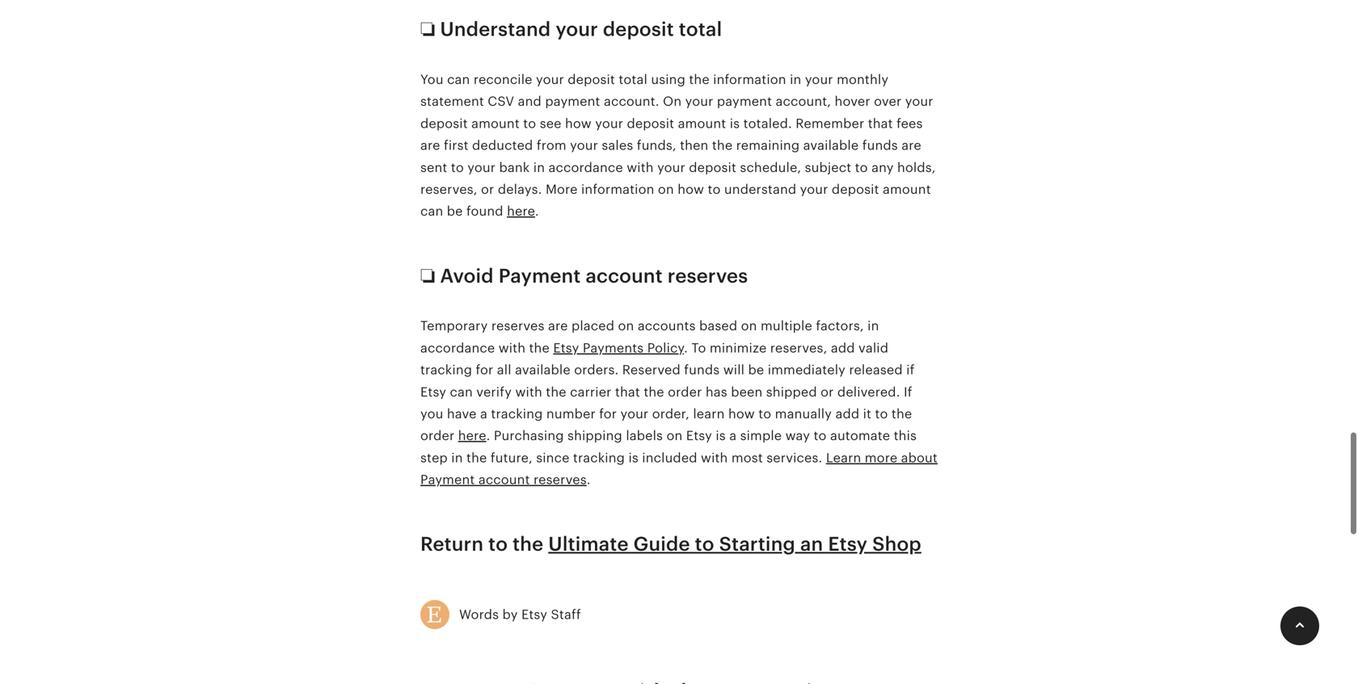 Task type: locate. For each thing, give the bounding box(es) containing it.
with left the most
[[701, 451, 728, 466]]

1 vertical spatial how
[[678, 182, 704, 197]]

verify
[[476, 385, 512, 400]]

total up using
[[679, 18, 722, 41]]

in up valid
[[868, 319, 879, 334]]

etsy right an
[[828, 534, 868, 556]]

1 vertical spatial reserves
[[491, 319, 545, 334]]

are
[[420, 138, 440, 153], [902, 138, 922, 153], [548, 319, 568, 334]]

1 vertical spatial order
[[420, 429, 455, 444]]

1 horizontal spatial here
[[507, 204, 535, 219]]

the inside . purchasing shipping labels on etsy is a simple way to automate this step in the future, since tracking is included with most services.
[[467, 451, 487, 466]]

can down sent
[[420, 204, 443, 219]]

❏ up you
[[420, 18, 435, 41]]

2 horizontal spatial how
[[728, 407, 755, 422]]

2 vertical spatial reserves
[[534, 473, 587, 488]]

. down "shipping"
[[587, 473, 591, 488]]

1 horizontal spatial available
[[803, 138, 859, 153]]

2 ❏ from the top
[[420, 265, 435, 287]]

0 horizontal spatial order
[[420, 429, 455, 444]]

available inside the . to minimize reserves, add valid tracking for all available orders. reserved funds will be immediately released if etsy can verify with the carrier that the order has been shipped or delivered. if you have a tracking number for your order, learn how to manually add it to the order
[[515, 363, 571, 378]]

reserves, up immediately
[[770, 341, 828, 356]]

0 vertical spatial ❏
[[420, 18, 435, 41]]

0 horizontal spatial that
[[615, 385, 640, 400]]

1 vertical spatial tracking
[[491, 407, 543, 422]]

payment down here .
[[499, 265, 581, 287]]

have
[[447, 407, 477, 422]]

here link down have
[[458, 429, 486, 444]]

to left understand
[[708, 182, 721, 197]]

etsy down learn at the bottom right of the page
[[686, 429, 712, 444]]

ultimate guide to starting an etsy shop link
[[548, 534, 922, 556]]

or down immediately
[[821, 385, 834, 400]]

amount down holds,
[[883, 182, 931, 197]]

1 vertical spatial account
[[479, 473, 530, 488]]

is left totaled. at the top
[[730, 116, 740, 131]]

0 horizontal spatial total
[[619, 72, 648, 87]]

1 horizontal spatial tracking
[[491, 407, 543, 422]]

here down delays.
[[507, 204, 535, 219]]

1 vertical spatial information
[[581, 182, 655, 197]]

1 ❏ from the top
[[420, 18, 435, 41]]

found
[[467, 204, 503, 219]]

available down remember
[[803, 138, 859, 153]]

is inside you can reconcile your deposit total using the information in your monthly statement csv and payment account. on your payment account, hover over your deposit amount to see how your deposit amount is totaled. remember that fees are first deducted from your sales funds, then the remaining available funds are sent to your bank in accordance with your deposit schedule, subject to any holds, reserves, or delays. more information on how to understand your deposit amount can be found
[[730, 116, 740, 131]]

for
[[476, 363, 494, 378], [599, 407, 617, 422]]

0 horizontal spatial here link
[[458, 429, 486, 444]]

to right "way" in the right of the page
[[814, 429, 827, 444]]

here for here
[[458, 429, 486, 444]]

a up the most
[[729, 429, 737, 444]]

for up "shipping"
[[599, 407, 617, 422]]

1 vertical spatial a
[[729, 429, 737, 444]]

words
[[459, 608, 499, 623]]

that down over
[[868, 116, 893, 131]]

understand
[[724, 182, 797, 197]]

1 horizontal spatial reserves,
[[770, 341, 828, 356]]

tracking up purchasing on the bottom
[[491, 407, 543, 422]]

from
[[537, 138, 567, 153]]

number
[[547, 407, 596, 422]]

in inside . purchasing shipping labels on etsy is a simple way to automate this step in the future, since tracking is included with most services.
[[451, 451, 463, 466]]

tracking down "shipping"
[[573, 451, 625, 466]]

2 vertical spatial is
[[629, 451, 639, 466]]

that inside the . to minimize reserves, add valid tracking for all available orders. reserved funds will be immediately released if etsy can verify with the carrier that the order has been shipped or delivered. if you have a tracking number for your order, learn how to manually add it to the order
[[615, 385, 640, 400]]

account
[[586, 265, 663, 287], [479, 473, 530, 488]]

purchasing
[[494, 429, 564, 444]]

funds
[[862, 138, 898, 153], [684, 363, 720, 378]]

0 horizontal spatial for
[[476, 363, 494, 378]]

1 horizontal spatial a
[[729, 429, 737, 444]]

temporary
[[420, 319, 488, 334]]

❏ for ❏ avoid payment account reserves
[[420, 265, 435, 287]]

. left purchasing on the bottom
[[486, 429, 490, 444]]

0 vertical spatial a
[[480, 407, 488, 422]]

2 horizontal spatial tracking
[[573, 451, 625, 466]]

are down the fees
[[902, 138, 922, 153]]

1 vertical spatial here link
[[458, 429, 486, 444]]

here link down delays.
[[507, 204, 535, 219]]

subject
[[805, 160, 852, 175]]

can inside the . to minimize reserves, add valid tracking for all available orders. reserved funds will be immediately released if etsy can verify with the carrier that the order has been shipped or delivered. if you have a tracking number for your order, learn how to manually add it to the order
[[450, 385, 473, 400]]

funds down to at the right
[[684, 363, 720, 378]]

1 vertical spatial for
[[599, 407, 617, 422]]

1 horizontal spatial information
[[713, 72, 786, 87]]

order up step
[[420, 429, 455, 444]]

staff
[[551, 608, 581, 623]]

2 horizontal spatial is
[[730, 116, 740, 131]]

a inside . purchasing shipping labels on etsy is a simple way to automate this step in the future, since tracking is included with most services.
[[729, 429, 737, 444]]

reserves, down sent
[[420, 182, 478, 197]]

1 vertical spatial that
[[615, 385, 640, 400]]

0 vertical spatial is
[[730, 116, 740, 131]]

are inside temporary reserves are placed on accounts based on multiple factors, in accordance with the
[[548, 319, 568, 334]]

for left all
[[476, 363, 494, 378]]

etsy
[[553, 341, 579, 356], [420, 385, 446, 400], [686, 429, 712, 444], [828, 534, 868, 556], [521, 608, 547, 623]]

0 horizontal spatial be
[[447, 204, 463, 219]]

account up placed
[[586, 265, 663, 287]]

or inside the . to minimize reserves, add valid tracking for all available orders. reserved funds will be immediately released if etsy can verify with the carrier that the order has been shipped or delivered. if you have a tracking number for your order, learn how to manually add it to the order
[[821, 385, 834, 400]]

funds inside the . to minimize reserves, add valid tracking for all available orders. reserved funds will be immediately released if etsy can verify with the carrier that the order has been shipped or delivered. if you have a tracking number for your order, learn how to manually add it to the order
[[684, 363, 720, 378]]

your inside the . to minimize reserves, add valid tracking for all available orders. reserved funds will be immediately released if etsy can verify with the carrier that the order has been shipped or delivered. if you have a tracking number for your order, learn how to manually add it to the order
[[621, 407, 649, 422]]

included
[[642, 451, 697, 466]]

it
[[863, 407, 872, 422]]

tracking
[[420, 363, 472, 378], [491, 407, 543, 422], [573, 451, 625, 466]]

1 vertical spatial available
[[515, 363, 571, 378]]

1 vertical spatial total
[[619, 72, 648, 87]]

add down factors,
[[831, 341, 855, 356]]

if
[[904, 385, 913, 400]]

0 vertical spatial that
[[868, 116, 893, 131]]

tracking down temporary
[[420, 363, 472, 378]]

0 horizontal spatial payment
[[545, 94, 600, 109]]

0 vertical spatial order
[[668, 385, 702, 400]]

with down funds,
[[627, 160, 654, 175]]

on down order,
[[667, 429, 683, 444]]

0 horizontal spatial or
[[481, 182, 494, 197]]

0 horizontal spatial payment
[[420, 473, 475, 488]]

0 horizontal spatial are
[[420, 138, 440, 153]]

here for here .
[[507, 204, 535, 219]]

payment
[[499, 265, 581, 287], [420, 473, 475, 488]]

❏
[[420, 18, 435, 41], [420, 265, 435, 287]]

1 vertical spatial accordance
[[420, 341, 495, 356]]

is
[[730, 116, 740, 131], [716, 429, 726, 444], [629, 451, 639, 466]]

0 horizontal spatial available
[[515, 363, 571, 378]]

be inside the . to minimize reserves, add valid tracking for all available orders. reserved funds will be immediately released if etsy can verify with the carrier that the order has been shipped or delivered. if you have a tracking number for your order, learn how to manually add it to the order
[[748, 363, 764, 378]]

1 vertical spatial be
[[748, 363, 764, 378]]

a
[[480, 407, 488, 422], [729, 429, 737, 444]]

0 vertical spatial accordance
[[549, 160, 623, 175]]

0 horizontal spatial a
[[480, 407, 488, 422]]

. left to at the right
[[684, 341, 688, 356]]

2 horizontal spatial are
[[902, 138, 922, 153]]

accordance
[[549, 160, 623, 175], [420, 341, 495, 356]]

order up order,
[[668, 385, 702, 400]]

etsy inside the . to minimize reserves, add valid tracking for all available orders. reserved funds will be immediately released if etsy can verify with the carrier that the order has been shipped or delivered. if you have a tracking number for your order, learn how to manually add it to the order
[[420, 385, 446, 400]]

1 vertical spatial is
[[716, 429, 726, 444]]

information down sales
[[581, 182, 655, 197]]

1 horizontal spatial payment
[[717, 94, 772, 109]]

1 vertical spatial here
[[458, 429, 486, 444]]

in right bank
[[533, 160, 545, 175]]

0 vertical spatial here
[[507, 204, 535, 219]]

2 payment from the left
[[717, 94, 772, 109]]

future,
[[491, 451, 533, 466]]

on
[[658, 182, 674, 197], [618, 319, 634, 334], [741, 319, 757, 334], [667, 429, 683, 444]]

released
[[849, 363, 903, 378]]

2 vertical spatial how
[[728, 407, 755, 422]]

reserves inside learn more about payment account reserves
[[534, 473, 587, 488]]

accordance down temporary
[[420, 341, 495, 356]]

0 vertical spatial or
[[481, 182, 494, 197]]

0 vertical spatial reserves,
[[420, 182, 478, 197]]

0 horizontal spatial funds
[[684, 363, 720, 378]]

can up statement
[[447, 72, 470, 87]]

is down learn at the bottom right of the page
[[716, 429, 726, 444]]

in right step
[[451, 451, 463, 466]]

0 horizontal spatial account
[[479, 473, 530, 488]]

payment down step
[[420, 473, 475, 488]]

0 vertical spatial how
[[565, 116, 592, 131]]

. inside the . to minimize reserves, add valid tracking for all available orders. reserved funds will be immediately released if etsy can verify with the carrier that the order has been shipped or delivered. if you have a tracking number for your order, learn how to manually add it to the order
[[684, 341, 688, 356]]

available
[[803, 138, 859, 153], [515, 363, 571, 378]]

more
[[865, 451, 898, 466]]

0 horizontal spatial reserves,
[[420, 182, 478, 197]]

information up totaled. at the top
[[713, 72, 786, 87]]

payment up totaled. at the top
[[717, 94, 772, 109]]

here .
[[507, 204, 539, 219]]

2 vertical spatial tracking
[[573, 451, 625, 466]]

1 vertical spatial can
[[420, 204, 443, 219]]

reserves,
[[420, 182, 478, 197], [770, 341, 828, 356]]

1 horizontal spatial that
[[868, 116, 893, 131]]

1 vertical spatial funds
[[684, 363, 720, 378]]

1 vertical spatial payment
[[420, 473, 475, 488]]

0 horizontal spatial here
[[458, 429, 486, 444]]

payment inside learn more about payment account reserves
[[420, 473, 475, 488]]

in inside temporary reserves are placed on accounts based on multiple factors, in accordance with the
[[868, 319, 879, 334]]

0 horizontal spatial is
[[629, 451, 639, 466]]

1 horizontal spatial are
[[548, 319, 568, 334]]

return to the ultimate guide to starting an etsy shop
[[420, 534, 922, 556]]

. for . purchasing shipping labels on etsy is a simple way to automate this step in the future, since tracking is included with most services.
[[486, 429, 490, 444]]

reserves down "since" at bottom left
[[534, 473, 587, 488]]

learn
[[826, 451, 861, 466]]

are up sent
[[420, 138, 440, 153]]

in
[[790, 72, 802, 87], [533, 160, 545, 175], [868, 319, 879, 334], [451, 451, 463, 466]]

payment up see
[[545, 94, 600, 109]]

1 horizontal spatial payment
[[499, 265, 581, 287]]

1 vertical spatial ❏
[[420, 265, 435, 287]]

automate
[[830, 429, 890, 444]]

with right verify on the bottom left
[[515, 385, 542, 400]]

that down reserved at the bottom of the page
[[615, 385, 640, 400]]

with inside you can reconcile your deposit total using the information in your monthly statement csv and payment account. on your payment account, hover over your deposit amount to see how your deposit amount is totaled. remember that fees are first deducted from your sales funds, then the remaining available funds are sent to your bank in accordance with your deposit schedule, subject to any holds, reserves, or delays. more information on how to understand your deposit amount can be found
[[627, 160, 654, 175]]

amount up then
[[678, 116, 726, 131]]

accordance inside you can reconcile your deposit total using the information in your monthly statement csv and payment account. on your payment account, hover over your deposit amount to see how your deposit amount is totaled. remember that fees are first deducted from your sales funds, then the remaining available funds are sent to your bank in accordance with your deposit schedule, subject to any holds, reserves, or delays. more information on how to understand your deposit amount can be found
[[549, 160, 623, 175]]

how down been
[[728, 407, 755, 422]]

0 vertical spatial payment
[[499, 265, 581, 287]]

on down funds,
[[658, 182, 674, 197]]

with inside temporary reserves are placed on accounts based on multiple factors, in accordance with the
[[499, 341, 526, 356]]

to left see
[[523, 116, 536, 131]]

payments
[[583, 341, 644, 356]]

shop
[[872, 534, 922, 556]]

how inside the . to minimize reserves, add valid tracking for all available orders. reserved funds will be immediately released if etsy can verify with the carrier that the order has been shipped or delivered. if you have a tracking number for your order, learn how to manually add it to the order
[[728, 407, 755, 422]]

monthly
[[837, 72, 889, 87]]

amount
[[471, 116, 520, 131], [678, 116, 726, 131], [883, 182, 931, 197]]

etsy up the you
[[420, 385, 446, 400]]

0 vertical spatial here link
[[507, 204, 535, 219]]

labels
[[626, 429, 663, 444]]

how right see
[[565, 116, 592, 131]]

0 vertical spatial total
[[679, 18, 722, 41]]

be left found
[[447, 204, 463, 219]]

to
[[523, 116, 536, 131], [451, 160, 464, 175], [855, 160, 868, 175], [708, 182, 721, 197], [759, 407, 772, 422], [875, 407, 888, 422], [814, 429, 827, 444], [488, 534, 508, 556], [695, 534, 714, 556]]

here down have
[[458, 429, 486, 444]]

based
[[699, 319, 738, 334]]

❏ left avoid
[[420, 265, 435, 287]]

and
[[518, 94, 542, 109]]

0 vertical spatial be
[[447, 204, 463, 219]]

hover
[[835, 94, 871, 109]]

2 vertical spatial can
[[450, 385, 473, 400]]

to left any
[[855, 160, 868, 175]]

how down then
[[678, 182, 704, 197]]

account down future,
[[479, 473, 530, 488]]

here link
[[507, 204, 535, 219], [458, 429, 486, 444]]

deposit
[[603, 18, 674, 41], [568, 72, 615, 87], [420, 116, 468, 131], [627, 116, 674, 131], [689, 160, 737, 175], [832, 182, 879, 197]]

services.
[[767, 451, 823, 466]]

about
[[901, 451, 938, 466]]

total inside you can reconcile your deposit total using the information in your monthly statement csv and payment account. on your payment account, hover over your deposit amount to see how your deposit amount is totaled. remember that fees are first deducted from your sales funds, then the remaining available funds are sent to your bank in accordance with your deposit schedule, subject to any holds, reserves, or delays. more information on how to understand your deposit amount can be found
[[619, 72, 648, 87]]

1 horizontal spatial accordance
[[549, 160, 623, 175]]

be
[[447, 204, 463, 219], [748, 363, 764, 378]]

with up all
[[499, 341, 526, 356]]

the inside temporary reserves are placed on accounts based on multiple factors, in accordance with the
[[529, 341, 550, 356]]

will
[[723, 363, 745, 378]]

1 vertical spatial reserves,
[[770, 341, 828, 356]]

orders.
[[574, 363, 619, 378]]

first
[[444, 138, 469, 153]]

that
[[868, 116, 893, 131], [615, 385, 640, 400]]

factors,
[[816, 319, 864, 334]]

manually
[[775, 407, 832, 422]]

with inside . purchasing shipping labels on etsy is a simple way to automate this step in the future, since tracking is included with most services.
[[701, 451, 728, 466]]

1 horizontal spatial how
[[678, 182, 704, 197]]

amount down "csv"
[[471, 116, 520, 131]]

0 vertical spatial funds
[[862, 138, 898, 153]]

delivered.
[[838, 385, 900, 400]]

can up have
[[450, 385, 473, 400]]

add left it
[[836, 407, 860, 422]]

total up account.
[[619, 72, 648, 87]]

0 vertical spatial available
[[803, 138, 859, 153]]

avatar image for etsy staff image
[[420, 591, 450, 640]]

0 vertical spatial account
[[586, 265, 663, 287]]

1 horizontal spatial or
[[821, 385, 834, 400]]

1 horizontal spatial is
[[716, 429, 726, 444]]

be right will on the right bottom of page
[[748, 363, 764, 378]]

1 horizontal spatial funds
[[862, 138, 898, 153]]

0 vertical spatial for
[[476, 363, 494, 378]]

a right have
[[480, 407, 488, 422]]

here
[[507, 204, 535, 219], [458, 429, 486, 444]]

understand
[[440, 18, 551, 41]]

etsy payments policy
[[553, 341, 684, 356]]

. inside . purchasing shipping labels on etsy is a simple way to automate this step in the future, since tracking is included with most services.
[[486, 429, 490, 444]]

deposit down any
[[832, 182, 879, 197]]

2 horizontal spatial amount
[[883, 182, 931, 197]]

can
[[447, 72, 470, 87], [420, 204, 443, 219], [450, 385, 473, 400]]

1 vertical spatial or
[[821, 385, 834, 400]]

0 horizontal spatial accordance
[[420, 341, 495, 356]]

or up found
[[481, 182, 494, 197]]

reserved
[[622, 363, 681, 378]]

funds up any
[[862, 138, 898, 153]]

holds,
[[897, 160, 936, 175]]

accordance up more
[[549, 160, 623, 175]]

remaining
[[736, 138, 800, 153]]

account,
[[776, 94, 831, 109]]

payment
[[545, 94, 600, 109], [717, 94, 772, 109]]

reserves up all
[[491, 319, 545, 334]]

0 horizontal spatial tracking
[[420, 363, 472, 378]]

1 horizontal spatial be
[[748, 363, 764, 378]]

available right all
[[515, 363, 571, 378]]

are left placed
[[548, 319, 568, 334]]

reserves up based
[[668, 265, 748, 287]]

is down labels
[[629, 451, 639, 466]]

deposit down statement
[[420, 116, 468, 131]]



Task type: describe. For each thing, give the bounding box(es) containing it.
that inside you can reconcile your deposit total using the information in your monthly statement csv and payment account. on your payment account, hover over your deposit amount to see how your deposit amount is totaled. remember that fees are first deducted from your sales funds, then the remaining available funds are sent to your bank in accordance with your deposit schedule, subject to any holds, reserves, or delays. more information on how to understand your deposit amount can be found
[[868, 116, 893, 131]]

ultimate
[[548, 534, 629, 556]]

order,
[[652, 407, 690, 422]]

placed
[[572, 319, 615, 334]]

❏ understand your deposit total
[[420, 18, 722, 41]]

deducted
[[472, 138, 533, 153]]

on
[[663, 94, 682, 109]]

all
[[497, 363, 512, 378]]

words by etsy staff
[[459, 608, 581, 623]]

on up 'minimize'
[[741, 319, 757, 334]]

you
[[420, 407, 443, 422]]

deposit up using
[[603, 18, 674, 41]]

more
[[546, 182, 578, 197]]

on inside you can reconcile your deposit total using the information in your monthly statement csv and payment account. on your payment account, hover over your deposit amount to see how your deposit amount is totaled. remember that fees are first deducted from your sales funds, then the remaining available funds are sent to your bank in accordance with your deposit schedule, subject to any holds, reserves, or delays. more information on how to understand your deposit amount can be found
[[658, 182, 674, 197]]

deposit up account.
[[568, 72, 615, 87]]

etsy right by
[[521, 608, 547, 623]]

see
[[540, 116, 562, 131]]

reconcile
[[474, 72, 533, 87]]

. purchasing shipping labels on etsy is a simple way to automate this step in the future, since tracking is included with most services.
[[420, 429, 917, 466]]

temporary reserves are placed on accounts based on multiple factors, in accordance with the
[[420, 319, 879, 356]]

1 horizontal spatial account
[[586, 265, 663, 287]]

has
[[706, 385, 728, 400]]

policy
[[647, 341, 684, 356]]

sales
[[602, 138, 633, 153]]

csv
[[488, 94, 514, 109]]

you can reconcile your deposit total using the information in your monthly statement csv and payment account. on your payment account, hover over your deposit amount to see how your deposit amount is totaled. remember that fees are first deducted from your sales funds, then the remaining available funds are sent to your bank in accordance with your deposit schedule, subject to any holds, reserves, or delays. more information on how to understand your deposit amount can be found
[[420, 72, 936, 219]]

over
[[874, 94, 902, 109]]

0 horizontal spatial information
[[581, 182, 655, 197]]

1 horizontal spatial for
[[599, 407, 617, 422]]

1 horizontal spatial amount
[[678, 116, 726, 131]]

sent
[[420, 160, 447, 175]]

to up simple
[[759, 407, 772, 422]]

simple
[[740, 429, 782, 444]]

remember
[[796, 116, 865, 131]]

to inside . purchasing shipping labels on etsy is a simple way to automate this step in the future, since tracking is included with most services.
[[814, 429, 827, 444]]

0 vertical spatial add
[[831, 341, 855, 356]]

statement
[[420, 94, 484, 109]]

accounts
[[638, 319, 696, 334]]

since
[[536, 451, 570, 466]]

0 vertical spatial can
[[447, 72, 470, 87]]

to
[[692, 341, 706, 356]]

❏ avoid payment account reserves
[[420, 265, 748, 287]]

then
[[680, 138, 709, 153]]

if
[[906, 363, 915, 378]]

0 horizontal spatial how
[[565, 116, 592, 131]]

most
[[732, 451, 763, 466]]

tracking inside . purchasing shipping labels on etsy is a simple way to automate this step in the future, since tracking is included with most services.
[[573, 451, 625, 466]]

shipping
[[568, 429, 623, 444]]

be inside you can reconcile your deposit total using the information in your monthly statement csv and payment account. on your payment account, hover over your deposit amount to see how your deposit amount is totaled. remember that fees are first deducted from your sales funds, then the remaining available funds are sent to your bank in accordance with your deposit schedule, subject to any holds, reserves, or delays. more information on how to understand your deposit amount can be found
[[447, 204, 463, 219]]

minimize
[[710, 341, 767, 356]]

on inside . purchasing shipping labels on etsy is a simple way to automate this step in the future, since tracking is included with most services.
[[667, 429, 683, 444]]

with inside the . to minimize reserves, add valid tracking for all available orders. reserved funds will be immediately released if etsy can verify with the carrier that the order has been shipped or delivered. if you have a tracking number for your order, learn how to manually add it to the order
[[515, 385, 542, 400]]

1 horizontal spatial order
[[668, 385, 702, 400]]

. for . to minimize reserves, add valid tracking for all available orders. reserved funds will be immediately released if etsy can verify with the carrier that the order has been shipped or delivered. if you have a tracking number for your order, learn how to manually add it to the order
[[684, 341, 688, 356]]

etsy inside . purchasing shipping labels on etsy is a simple way to automate this step in the future, since tracking is included with most services.
[[686, 429, 712, 444]]

0 horizontal spatial amount
[[471, 116, 520, 131]]

you
[[420, 72, 444, 87]]

valid
[[859, 341, 889, 356]]

reserves inside temporary reserves are placed on accounts based on multiple factors, in accordance with the
[[491, 319, 545, 334]]

totaled.
[[744, 116, 792, 131]]

schedule,
[[740, 160, 801, 175]]

this
[[894, 429, 917, 444]]

by
[[503, 608, 518, 623]]

using
[[651, 72, 686, 87]]

in up account,
[[790, 72, 802, 87]]

1 vertical spatial add
[[836, 407, 860, 422]]

learn
[[693, 407, 725, 422]]

funds,
[[637, 138, 677, 153]]

account inside learn more about payment account reserves
[[479, 473, 530, 488]]

1 payment from the left
[[545, 94, 600, 109]]

reserves, inside the . to minimize reserves, add valid tracking for all available orders. reserved funds will be immediately released if etsy can verify with the carrier that the order has been shipped or delivered. if you have a tracking number for your order, learn how to manually add it to the order
[[770, 341, 828, 356]]

1 horizontal spatial total
[[679, 18, 722, 41]]

bank
[[499, 160, 530, 175]]

or inside you can reconcile your deposit total using the information in your monthly statement csv and payment account. on your payment account, hover over your deposit amount to see how your deposit amount is totaled. remember that fees are first deducted from your sales funds, then the remaining available funds are sent to your bank in accordance with your deposit schedule, subject to any holds, reserves, or delays. more information on how to understand your deposit amount can be found
[[481, 182, 494, 197]]

return
[[420, 534, 484, 556]]

starting
[[719, 534, 796, 556]]

to right it
[[875, 407, 888, 422]]

reserves, inside you can reconcile your deposit total using the information in your monthly statement csv and payment account. on your payment account, hover over your deposit amount to see how your deposit amount is totaled. remember that fees are first deducted from your sales funds, then the remaining available funds are sent to your bank in accordance with your deposit schedule, subject to any holds, reserves, or delays. more information on how to understand your deposit amount can be found
[[420, 182, 478, 197]]

learn more about payment account reserves link
[[420, 451, 938, 488]]

1 horizontal spatial here link
[[507, 204, 535, 219]]

0 vertical spatial information
[[713, 72, 786, 87]]

accordance inside temporary reserves are placed on accounts based on multiple factors, in accordance with the
[[420, 341, 495, 356]]

account.
[[604, 94, 659, 109]]

available inside you can reconcile your deposit total using the information in your monthly statement csv and payment account. on your payment account, hover over your deposit amount to see how your deposit amount is totaled. remember that fees are first deducted from your sales funds, then the remaining available funds are sent to your bank in accordance with your deposit schedule, subject to any holds, reserves, or delays. more information on how to understand your deposit amount can be found
[[803, 138, 859, 153]]

shipped
[[766, 385, 817, 400]]

deposit down then
[[689, 160, 737, 175]]

an
[[800, 534, 823, 556]]

. for .
[[587, 473, 591, 488]]

avoid
[[440, 265, 494, 287]]

on up etsy payments policy link
[[618, 319, 634, 334]]

immediately
[[768, 363, 846, 378]]

step
[[420, 451, 448, 466]]

carrier
[[570, 385, 612, 400]]

to down first
[[451, 160, 464, 175]]

❏ for ❏ understand your deposit total
[[420, 18, 435, 41]]

0 vertical spatial tracking
[[420, 363, 472, 378]]

delays.
[[498, 182, 542, 197]]

funds inside you can reconcile your deposit total using the information in your monthly statement csv and payment account. on your payment account, hover over your deposit amount to see how your deposit amount is totaled. remember that fees are first deducted from your sales funds, then the remaining available funds are sent to your bank in accordance with your deposit schedule, subject to any holds, reserves, or delays. more information on how to understand your deposit amount can be found
[[862, 138, 898, 153]]

any
[[872, 160, 894, 175]]

learn more about payment account reserves
[[420, 451, 938, 488]]

a inside the . to minimize reserves, add valid tracking for all available orders. reserved funds will be immediately released if etsy can verify with the carrier that the order has been shipped or delivered. if you have a tracking number for your order, learn how to manually add it to the order
[[480, 407, 488, 422]]

. down delays.
[[535, 204, 539, 219]]

multiple
[[761, 319, 813, 334]]

to right guide
[[695, 534, 714, 556]]

been
[[731, 385, 763, 400]]

0 vertical spatial reserves
[[668, 265, 748, 287]]

fees
[[897, 116, 923, 131]]

way
[[786, 429, 810, 444]]

etsy down placed
[[553, 341, 579, 356]]

deposit up funds,
[[627, 116, 674, 131]]

guide
[[634, 534, 690, 556]]

to right return
[[488, 534, 508, 556]]

etsy payments policy link
[[553, 341, 684, 356]]



Task type: vqa. For each thing, say whether or not it's contained in the screenshot.
the bottom ACCORDANCE
yes



